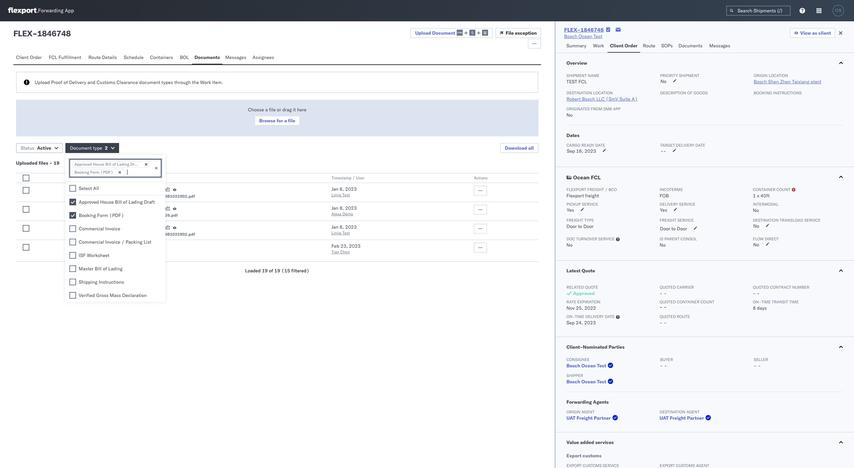 Task type: describe. For each thing, give the bounding box(es) containing it.
choose
[[248, 107, 264, 113]]

upload for upload document
[[416, 30, 431, 36]]

no down doc
[[567, 242, 573, 248]]

test up the agents
[[597, 379, 607, 385]]

1 horizontal spatial count
[[777, 187, 791, 192]]

approved down sea-
[[94, 224, 114, 230]]

0 vertical spatial booking
[[74, 170, 89, 175]]

test up work button
[[594, 33, 603, 39]]

/ for document type / filename
[[125, 176, 127, 181]]

fcl fulfillment button
[[46, 51, 86, 64]]

bill up waybill-
[[115, 199, 122, 205]]

files
[[39, 160, 48, 166]]

robert bosch llc (smv suite a) link
[[567, 96, 638, 102]]

date for sep 16, 2023
[[596, 143, 606, 148]]

1 vertical spatial order
[[30, 54, 42, 60]]

0 horizontal spatial messages button
[[223, 51, 250, 64]]

0 horizontal spatial fcl
[[49, 54, 57, 60]]

bol
[[180, 54, 189, 60]]

copy- for 3rd approved house bill of lading draft link
[[94, 232, 106, 237]]

1 vertical spatial booking form (pdf)
[[79, 213, 124, 219]]

bookingform.pdf
[[94, 254, 127, 259]]

3 jan from the top
[[332, 224, 339, 230]]

exception
[[515, 30, 537, 36]]

delivery service
[[660, 202, 696, 207]]

0 vertical spatial a
[[266, 107, 268, 113]]

no up flow
[[754, 223, 760, 229]]

0 horizontal spatial client order button
[[13, 51, 46, 64]]

6, for 3rd approved house bill of lading draft link
[[340, 224, 344, 230]]

0 vertical spatial (pdf)
[[101, 170, 113, 175]]

quoted for quoted container count - -
[[660, 300, 676, 305]]

value
[[567, 440, 580, 446]]

2023 down ready
[[585, 148, 597, 154]]

type for document
[[93, 145, 102, 151]]

document for document type 2
[[70, 145, 92, 151]]

0 vertical spatial bosch ocean test link
[[565, 33, 603, 40]]

bill down the 2
[[106, 162, 111, 167]]

shipper
[[567, 374, 584, 379]]

door up turnover at the bottom of page
[[584, 224, 594, 230]]

(15
[[282, 268, 290, 274]]

freight inside freight type door to door
[[567, 218, 584, 223]]

bosch down shipper
[[567, 379, 581, 385]]

count inside the quoted container count - -
[[701, 300, 715, 305]]

sep 24, 2023
[[567, 320, 596, 326]]

bill- for third approved house bill of lading draft link from the bottom
[[106, 194, 115, 199]]

jan 6, 2023 linjia test for third approved house bill of lading draft link from the bottom
[[332, 186, 357, 198]]

2 vertical spatial (pdf)
[[125, 243, 139, 249]]

sea-waybill-flxt-1846748b1071626.pdf
[[94, 213, 178, 218]]

upload proof of delivery and customs clearance document types through the work item.
[[35, 79, 223, 85]]

rate
[[567, 300, 577, 305]]

agent for destination agent
[[687, 410, 700, 415]]

approved up sea-
[[94, 205, 114, 211]]

document type 2
[[70, 145, 108, 151]]

0 vertical spatial app
[[65, 8, 74, 14]]

fulfillment
[[59, 54, 81, 60]]

plant
[[811, 79, 822, 85]]

2023 for booking form (pdf) link
[[349, 243, 361, 249]]

2
[[105, 145, 108, 151]]

0 vertical spatial freight
[[588, 187, 605, 192]]

lading up 1846748b1071626.pdf
[[144, 205, 158, 211]]

latest
[[567, 268, 581, 274]]

uat freight partner for destination
[[660, 416, 705, 422]]

2 approved house bill of lading draft link from the top
[[94, 205, 170, 213]]

test up 8,
[[343, 193, 350, 198]]

8
[[754, 306, 756, 312]]

approved down document type 2 on the top
[[74, 162, 92, 167]]

carrier
[[677, 285, 695, 290]]

client for the leftmost client order 'button'
[[16, 54, 29, 60]]

lading up 'document type / filename'
[[117, 162, 129, 167]]

documents for rightmost documents button
[[679, 43, 703, 49]]

forwarding agents
[[567, 400, 609, 406]]

0 horizontal spatial messages
[[225, 54, 247, 60]]

list
[[144, 239, 151, 245]]

sops
[[662, 43, 673, 49]]

waybill-
[[104, 213, 120, 218]]

test up 23,
[[343, 231, 350, 236]]

16,
[[577, 148, 584, 154]]

door to door
[[661, 226, 688, 232]]

draft for 2nd approved house bill of lading draft link from the top
[[159, 205, 170, 211]]

2 of- from the top
[[115, 232, 122, 237]]

uat freight partner link for origin
[[567, 415, 620, 422]]

ocean fcl
[[574, 174, 601, 181]]

origin for origin agent
[[567, 410, 581, 415]]

cargo ready date
[[567, 143, 606, 148]]

timestamp
[[332, 176, 352, 181]]

booking form (pdf) link
[[94, 243, 139, 251]]

uat for destination
[[660, 416, 669, 422]]

freight up door to door
[[660, 218, 677, 223]]

route button
[[641, 40, 659, 53]]

approved inside list box
[[79, 199, 99, 205]]

2023 for 2nd approved house bill of lading draft link from the top
[[346, 205, 357, 211]]

containers button
[[147, 51, 177, 64]]

a inside button
[[284, 118, 287, 124]]

loaded
[[245, 268, 261, 274]]

priority shipment
[[661, 73, 700, 78]]

uat freight partner link for destination
[[660, 415, 713, 422]]

3 approved house bill of lading draft link from the top
[[94, 224, 170, 232]]

zhen
[[781, 79, 791, 85]]

2 horizontal spatial time
[[790, 300, 799, 305]]

document
[[139, 79, 160, 85]]

service up service
[[680, 202, 696, 207]]

quoted for quoted carrier - -
[[660, 285, 676, 290]]

customs
[[97, 79, 115, 85]]

on- for on-time delivery date
[[567, 315, 575, 320]]

file
[[506, 30, 514, 36]]

1 vertical spatial flxt-
[[120, 213, 133, 218]]

2022
[[585, 306, 597, 312]]

form inside list box
[[97, 213, 108, 219]]

master bill of lading
[[79, 266, 123, 272]]

seller - -
[[754, 358, 769, 369]]

type for freight
[[585, 218, 594, 223]]

download all button
[[501, 143, 539, 153]]

1 approved house bill of lading draft link from the top
[[94, 186, 170, 194]]

all
[[93, 186, 99, 192]]

1 horizontal spatial messages
[[710, 43, 731, 49]]

jan inside jan 8, 2023 alexa demo
[[332, 205, 339, 211]]

yes for pickup
[[567, 207, 575, 213]]

0 horizontal spatial file
[[269, 107, 276, 113]]

uat for origin
[[567, 416, 576, 422]]

1846748b1022902.pdf for 3rd approved house bill of lading draft link
[[150, 232, 195, 237]]

for
[[277, 118, 283, 124]]

intermodal no
[[754, 202, 779, 214]]

--
[[661, 148, 667, 154]]

contract
[[771, 285, 792, 290]]

approved house bill of lading draft down filename
[[94, 186, 170, 192]]

1 horizontal spatial client order
[[611, 43, 638, 49]]

0 vertical spatial booking form (pdf)
[[74, 170, 113, 175]]

sep 16, 2023
[[567, 148, 597, 154]]

1 of- from the top
[[115, 194, 122, 199]]

types
[[162, 79, 173, 85]]

document for document type / filename
[[94, 176, 114, 181]]

1 x 40ft
[[754, 193, 770, 199]]

quoted container count - -
[[660, 300, 715, 311]]

forwarding for forwarding app
[[38, 8, 64, 14]]

2 linjia from the top
[[332, 231, 342, 236]]

bosch down flex-
[[565, 33, 578, 39]]

1 vertical spatial client order
[[16, 54, 42, 60]]

app inside originates from smb app no
[[614, 107, 621, 112]]

booking inside booking form (pdf) link
[[94, 243, 111, 249]]

0 horizontal spatial delivery
[[69, 79, 86, 85]]

it
[[293, 107, 296, 113]]

view as client button
[[791, 28, 836, 38]]

2 vertical spatial destination
[[660, 410, 686, 415]]

services
[[596, 440, 614, 446]]

invoice for commercial invoice / packing list
[[105, 239, 120, 245]]

service
[[678, 218, 694, 223]]

flexport. image
[[8, 7, 38, 14]]

quoted carrier - -
[[660, 285, 695, 297]]

browse for a file
[[259, 118, 296, 124]]

no inside the intermodal no
[[754, 208, 760, 214]]

lading- for third approved house bill of lading draft link from the bottom
[[122, 194, 138, 199]]

to inside freight type door to door
[[578, 224, 583, 230]]

approved house bill of lading draft down the 2
[[74, 162, 140, 167]]

actions
[[474, 176, 488, 181]]

client for the rightmost client order 'button'
[[611, 43, 624, 49]]

quote
[[585, 285, 599, 290]]

commercial for commercial invoice / packing list
[[79, 239, 104, 245]]

work button
[[591, 40, 608, 53]]

(pdf) inside list box
[[109, 213, 124, 219]]

or
[[277, 107, 281, 113]]

1 vertical spatial booking
[[79, 213, 96, 219]]

lading up sea-waybill-flxt-1846748b1071626.pdf
[[129, 199, 143, 205]]

origin location bosch shen zhen taixiang plant
[[754, 73, 822, 85]]

incoterms fob
[[660, 187, 683, 199]]

approved house bill of lading draft up waybill-
[[79, 199, 155, 205]]

filtered)
[[292, 268, 310, 274]]

bill down filename
[[130, 186, 137, 192]]

mass
[[110, 293, 121, 299]]

1 horizontal spatial 19
[[262, 268, 268, 274]]

summary
[[567, 43, 587, 49]]

browse
[[259, 118, 276, 124]]

doc turnover service
[[567, 237, 615, 242]]

approved right 'select'
[[94, 186, 114, 192]]

status active
[[21, 145, 51, 151]]

1 horizontal spatial order
[[625, 43, 638, 49]]

verified
[[79, 293, 95, 299]]

draft inside list box
[[144, 199, 155, 205]]

schedule button
[[121, 51, 147, 64]]

status
[[21, 145, 34, 151]]

bosch shen zhen taixiang plant link
[[754, 79, 822, 85]]

transit
[[772, 300, 789, 305]]

bill up sea-waybill-flxt-1846748b1071626.pdf
[[130, 205, 137, 211]]

no down priority at the top right
[[661, 78, 667, 84]]

door down service
[[678, 226, 688, 232]]

1 vertical spatial delivery
[[660, 202, 679, 207]]

bill right master
[[95, 266, 102, 272]]

originates
[[567, 107, 590, 112]]

lading down filename
[[144, 186, 158, 192]]

1 horizontal spatial to
[[672, 226, 676, 232]]

related
[[567, 285, 584, 290]]

Search Shipments (/) text field
[[727, 6, 791, 16]]

door up doc
[[567, 224, 577, 230]]

instructions
[[774, 90, 803, 96]]

40ft
[[761, 193, 770, 199]]

originates from smb app no
[[567, 107, 621, 118]]

document type / filename
[[94, 176, 146, 181]]

turnover
[[577, 237, 598, 242]]

1 horizontal spatial delivery
[[677, 143, 695, 148]]

destination for robert
[[567, 90, 593, 96]]

proof
[[51, 79, 62, 85]]

uploaded
[[16, 160, 37, 166]]

fob
[[660, 193, 669, 199]]

forwarding for forwarding agents
[[567, 400, 592, 406]]

latest quote
[[567, 268, 596, 274]]

1 horizontal spatial client order button
[[608, 40, 641, 53]]

sea-
[[94, 213, 104, 218]]

item.
[[212, 79, 223, 85]]

approved down related quote
[[574, 291, 595, 297]]

os
[[836, 8, 842, 13]]

name
[[588, 73, 600, 78]]

lading down bookingform.pdf
[[108, 266, 123, 272]]

0 horizontal spatial documents button
[[192, 51, 223, 64]]

declaration
[[122, 293, 147, 299]]



Task type: vqa. For each thing, say whether or not it's contained in the screenshot.


Task type: locate. For each thing, give the bounding box(es) containing it.
order down flex - 1846748
[[30, 54, 42, 60]]

bosch up booking
[[754, 79, 768, 85]]

1 vertical spatial route
[[88, 54, 101, 60]]

(pdf) right sea-
[[109, 213, 124, 219]]

bosch ocean test for shipper
[[567, 379, 607, 385]]

1 vertical spatial forwarding
[[567, 400, 592, 406]]

2 bill- from the top
[[106, 232, 115, 237]]

of-
[[115, 194, 122, 199], [115, 232, 122, 237]]

delivery
[[69, 79, 86, 85], [660, 202, 679, 207]]

1 horizontal spatial time
[[762, 300, 771, 305]]

fcl
[[49, 54, 57, 60], [579, 79, 587, 85], [591, 174, 601, 181]]

1 lading- from the top
[[122, 194, 138, 199]]

incoterms
[[660, 187, 683, 192]]

0 vertical spatial upload
[[416, 30, 431, 36]]

service right transload
[[805, 218, 821, 223]]

pickup service
[[567, 202, 599, 207]]

2 uat freight partner link from the left
[[660, 415, 713, 422]]

quoted for quoted route - -
[[660, 315, 676, 320]]

1 vertical spatial (pdf)
[[109, 213, 124, 219]]

1 vertical spatial freight
[[586, 193, 600, 199]]

invoice up bookingform.pdf
[[105, 239, 120, 245]]

2 copy- from the top
[[94, 232, 106, 237]]

1 vertical spatial location
[[594, 90, 613, 96]]

packing
[[126, 239, 143, 245]]

1846748 up work button
[[581, 26, 604, 33]]

6, down alexa
[[340, 224, 344, 230]]

work right summary button
[[594, 43, 605, 49]]

approved house bill of lading draft
[[74, 162, 140, 167], [94, 186, 170, 192], [79, 199, 155, 205], [94, 205, 170, 211], [94, 224, 170, 230]]

documents for the leftmost documents button
[[195, 54, 220, 60]]

forwarding inside forwarding app link
[[38, 8, 64, 14]]

location for zhen
[[769, 73, 789, 78]]

1 bill- from the top
[[106, 194, 115, 199]]

documents right bol button
[[195, 54, 220, 60]]

1846748b1022902.pdf down 1846748b1071626.pdf
[[150, 232, 195, 237]]

2 vertical spatial bosch ocean test link
[[567, 379, 615, 386]]

2 6, from the top
[[340, 224, 344, 230]]

2 flexport from the top
[[567, 193, 584, 199]]

direct
[[765, 237, 780, 242]]

None checkbox
[[69, 212, 76, 219], [23, 225, 29, 232], [69, 239, 76, 246], [69, 279, 76, 286], [69, 212, 76, 219], [23, 225, 29, 232], [69, 239, 76, 246], [69, 279, 76, 286]]

0 horizontal spatial 19
[[54, 160, 59, 166]]

freight down destination agent on the bottom of page
[[670, 416, 686, 422]]

1846748b1071626.pdf
[[133, 213, 178, 218]]

1 vertical spatial a
[[284, 118, 287, 124]]

timestamp / user button
[[330, 174, 461, 181]]

19 left (15
[[275, 268, 280, 274]]

time up days
[[762, 300, 771, 305]]

booking
[[754, 90, 773, 96]]

2023 inside feb 23, 2023 tian chen
[[349, 243, 361, 249]]

0 vertical spatial documents
[[679, 43, 703, 49]]

location for llc
[[594, 90, 613, 96]]

view as client
[[801, 30, 832, 36]]

2 agent from the left
[[687, 410, 700, 415]]

yes down fob
[[661, 207, 668, 213]]

destination inside destination location robert bosch llc (smv suite a)
[[567, 90, 593, 96]]

0 vertical spatial jan 6, 2023 linjia test
[[332, 186, 357, 198]]

1 vertical spatial documents
[[195, 54, 220, 60]]

schedule
[[124, 54, 144, 60]]

approved house bill of lading draft link
[[94, 186, 170, 194], [94, 205, 170, 213], [94, 224, 170, 232]]

1 vertical spatial origin
[[567, 410, 581, 415]]

ocean inside button
[[574, 174, 590, 181]]

download all
[[505, 145, 534, 151]]

order left route button
[[625, 43, 638, 49]]

flxt- right sea-
[[120, 213, 133, 218]]

yes for delivery
[[661, 207, 668, 213]]

sep for sep 24, 2023
[[567, 320, 575, 326]]

2023
[[585, 148, 597, 154], [346, 186, 357, 192], [346, 205, 357, 211], [346, 224, 357, 230], [349, 243, 361, 249], [585, 320, 596, 326]]

type inside freight type door to door
[[585, 218, 594, 223]]

1 horizontal spatial origin
[[754, 73, 768, 78]]

19
[[54, 160, 59, 166], [262, 268, 268, 274], [275, 268, 280, 274]]

0 vertical spatial order
[[625, 43, 638, 49]]

on- inside the on-time transit time 8 days
[[754, 300, 762, 305]]

1 uat freight partner link from the left
[[567, 415, 620, 422]]

1 vertical spatial bosch ocean test link
[[567, 363, 615, 370]]

work inside work button
[[594, 43, 605, 49]]

jan 6, 2023 linjia test down demo
[[332, 224, 357, 236]]

approved house bill of lading draft up sea-waybill-flxt-1846748b1071626.pdf
[[94, 205, 170, 211]]

1 uat freight partner from the left
[[567, 416, 611, 422]]

bco
[[609, 187, 617, 192]]

0 vertical spatial flxt-
[[138, 194, 150, 199]]

(pdf) left list
[[125, 243, 139, 249]]

1 horizontal spatial work
[[594, 43, 605, 49]]

0 horizontal spatial documents
[[195, 54, 220, 60]]

sep left 24,
[[567, 320, 575, 326]]

2 vertical spatial fcl
[[591, 174, 601, 181]]

1 copy- from the top
[[94, 194, 106, 199]]

2023 down on-time delivery date
[[585, 320, 596, 326]]

documents button
[[676, 40, 707, 53], [192, 51, 223, 64]]

type left the 2
[[93, 145, 102, 151]]

uat freight partner link down origin agent
[[567, 415, 620, 422]]

0 horizontal spatial uat freight partner link
[[567, 415, 620, 422]]

origin up booking
[[754, 73, 768, 78]]

/ inside flexport freight / bco flexport freight
[[606, 187, 608, 192]]

6, for third approved house bill of lading draft link from the bottom
[[340, 186, 344, 192]]

1 jan 6, 2023 linjia test from the top
[[332, 186, 357, 198]]

as
[[813, 30, 818, 36]]

0 vertical spatial count
[[777, 187, 791, 192]]

1 horizontal spatial document
[[94, 176, 114, 181]]

partner for origin agent
[[594, 416, 611, 422]]

demo
[[343, 212, 353, 217]]

1 horizontal spatial messages button
[[707, 40, 735, 53]]

summary button
[[564, 40, 591, 53]]

uat freight partner link
[[567, 415, 620, 422], [660, 415, 713, 422]]

test down client-nominated parties
[[597, 363, 607, 369]]

parent
[[665, 237, 680, 242]]

1846748b1022902.pdf up 1846748b1071626.pdf
[[150, 194, 195, 199]]

1 jan from the top
[[332, 186, 339, 192]]

select
[[79, 186, 92, 192]]

2 1846748b1022902.pdf from the top
[[150, 232, 195, 237]]

0 horizontal spatial upload
[[35, 79, 50, 85]]

forwarding up flex - 1846748
[[38, 8, 64, 14]]

door up is
[[661, 226, 671, 232]]

copy- for third approved house bill of lading draft link from the bottom
[[94, 194, 106, 199]]

1 vertical spatial file
[[288, 118, 296, 124]]

messages button left assignees
[[223, 51, 250, 64]]

test
[[567, 79, 578, 85]]

messages button up overview button
[[707, 40, 735, 53]]

documents button right "bol"
[[192, 51, 223, 64]]

route for route details
[[88, 54, 101, 60]]

None checkbox
[[23, 175, 29, 182], [69, 185, 76, 192], [23, 187, 29, 194], [69, 199, 76, 206], [23, 206, 29, 213], [69, 226, 76, 232], [23, 244, 29, 251], [69, 252, 76, 259], [69, 266, 76, 272], [69, 293, 76, 299], [23, 175, 29, 182], [69, 185, 76, 192], [23, 187, 29, 194], [69, 199, 76, 206], [23, 206, 29, 213], [69, 226, 76, 232], [23, 244, 29, 251], [69, 252, 76, 259], [69, 266, 76, 272], [69, 293, 76, 299]]

list box
[[65, 182, 166, 303]]

document inside the upload document button
[[433, 30, 456, 36]]

jan 8, 2023 alexa demo
[[332, 205, 357, 217]]

messages up overview button
[[710, 43, 731, 49]]

1 vertical spatial sep
[[567, 320, 575, 326]]

origin inside origin location bosch shen zhen taixiang plant
[[754, 73, 768, 78]]

2 vertical spatial document
[[94, 176, 114, 181]]

upload document
[[416, 30, 456, 36]]

on-time delivery date
[[567, 315, 615, 320]]

1846748b1022902.pdf
[[150, 194, 195, 199], [150, 232, 195, 237]]

0 horizontal spatial type
[[93, 145, 102, 151]]

tian
[[332, 250, 340, 255]]

all
[[529, 145, 534, 151]]

quoted for quoted contract number - - rate expiration nov 25, 2022
[[754, 285, 770, 290]]

bosch ocean test link for consignee
[[567, 363, 615, 370]]

jan up alexa
[[332, 205, 339, 211]]

quoted inside the quoted container count - -
[[660, 300, 676, 305]]

no inside originates from smb app no
[[567, 112, 573, 118]]

sep for sep 16, 2023
[[567, 148, 575, 154]]

2 jan 6, 2023 linjia test from the top
[[332, 224, 357, 236]]

2 commercial from the top
[[79, 239, 104, 245]]

1 horizontal spatial on-
[[754, 300, 762, 305]]

1 vertical spatial destination
[[754, 218, 779, 223]]

and
[[87, 79, 95, 85]]

shen
[[769, 79, 780, 85]]

flex-1846748
[[565, 26, 604, 33]]

0 vertical spatial delivery
[[677, 143, 695, 148]]

booking form (pdf) up bookingform.pdf
[[94, 243, 139, 249]]

0 vertical spatial bosch ocean test
[[565, 33, 603, 39]]

bosch ocean test for consignee
[[567, 363, 607, 369]]

0 vertical spatial jan
[[332, 186, 339, 192]]

bosch ocean test down flex-1846748 link
[[565, 33, 603, 39]]

origin for origin location bosch shen zhen taixiang plant
[[754, 73, 768, 78]]

approved house bill of lading draft down sea-waybill-flxt-1846748b1071626.pdf
[[94, 224, 170, 230]]

2023 for 3rd approved house bill of lading draft link
[[346, 224, 357, 230]]

route details
[[88, 54, 117, 60]]

0 horizontal spatial work
[[200, 79, 211, 85]]

1 vertical spatial form
[[97, 213, 108, 219]]

upload for upload proof of delivery and customs clearance document types through the work item.
[[35, 79, 50, 85]]

service down flexport freight / bco flexport freight
[[582, 202, 599, 207]]

1 horizontal spatial 1846748
[[581, 26, 604, 33]]

cargo
[[567, 143, 581, 148]]

bosch inside origin location bosch shen zhen taixiang plant
[[754, 79, 768, 85]]

1 horizontal spatial route
[[643, 43, 656, 49]]

dates
[[567, 133, 580, 139]]

route
[[643, 43, 656, 49], [88, 54, 101, 60]]

2 uat freight partner from the left
[[660, 416, 705, 422]]

file exception button
[[496, 28, 542, 38], [496, 28, 542, 38]]

copy-bill-of-lading-flxt-1846748b1022902.pdf up list
[[94, 232, 195, 237]]

details
[[102, 54, 117, 60]]

door
[[567, 224, 577, 230], [584, 224, 594, 230], [661, 226, 671, 232], [678, 226, 688, 232]]

to up turnover at the bottom of page
[[578, 224, 583, 230]]

through
[[174, 79, 191, 85]]

upload inside button
[[416, 30, 431, 36]]

sep down cargo
[[567, 148, 575, 154]]

uat freight partner down destination agent on the bottom of page
[[660, 416, 705, 422]]

2 uat from the left
[[660, 416, 669, 422]]

1 vertical spatial 1846748b1022902.pdf
[[150, 232, 195, 237]]

jan 6, 2023 linjia test for 3rd approved house bill of lading draft link
[[332, 224, 357, 236]]

destination transload service
[[754, 218, 821, 223]]

freight down ocean fcl
[[588, 187, 605, 192]]

date for --
[[696, 143, 706, 148]]

2 vertical spatial booking form (pdf)
[[94, 243, 139, 249]]

1 linjia from the top
[[332, 193, 342, 198]]

location inside destination location robert bosch llc (smv suite a)
[[594, 90, 613, 96]]

parties
[[609, 345, 625, 351]]

bosch
[[565, 33, 578, 39], [754, 79, 768, 85], [583, 96, 596, 102], [567, 363, 581, 369], [567, 379, 581, 385]]

document inside "document type / filename" button
[[94, 176, 114, 181]]

quoted down quoted carrier - -
[[660, 300, 676, 305]]

location up 'robert bosch llc (smv suite a)' link at the right
[[594, 90, 613, 96]]

verified gross mass declaration
[[79, 293, 147, 299]]

bill- for 3rd approved house bill of lading draft link
[[106, 232, 115, 237]]

1 vertical spatial app
[[614, 107, 621, 112]]

1 agent from the left
[[582, 410, 595, 415]]

2023 down timestamp / user
[[346, 186, 357, 192]]

/ left packing
[[122, 239, 125, 245]]

0 vertical spatial on-
[[754, 300, 762, 305]]

ocean down flex-1846748
[[579, 33, 593, 39]]

added
[[581, 440, 595, 446]]

1 uat from the left
[[567, 416, 576, 422]]

destination for service
[[754, 218, 779, 223]]

2023 inside jan 8, 2023 alexa demo
[[346, 205, 357, 211]]

/ inside button
[[353, 176, 355, 181]]

1846748 down forwarding app
[[37, 28, 71, 38]]

0 horizontal spatial 1846748
[[37, 28, 71, 38]]

fcl down shipment at top right
[[579, 79, 587, 85]]

1 yes from the left
[[567, 207, 575, 213]]

0 horizontal spatial route
[[88, 54, 101, 60]]

on- down nov
[[567, 315, 575, 320]]

bosch ocean test link for shipper
[[567, 379, 615, 386]]

service
[[582, 202, 599, 207], [680, 202, 696, 207], [805, 218, 821, 223], [599, 237, 615, 242]]

19 for ∙
[[54, 160, 59, 166]]

ocean fcl button
[[556, 167, 855, 187]]

0 vertical spatial document
[[433, 30, 456, 36]]

client order
[[611, 43, 638, 49], [16, 54, 42, 60]]

copy-
[[94, 194, 106, 199], [94, 232, 106, 237]]

lading down 1846748b1071626.pdf
[[144, 224, 158, 230]]

uat freight partner for origin
[[567, 416, 611, 422]]

count
[[777, 187, 791, 192], [701, 300, 715, 305]]

0 vertical spatial linjia
[[332, 193, 342, 198]]

location inside origin location bosch shen zhen taixiang plant
[[769, 73, 789, 78]]

no down flow
[[754, 242, 760, 248]]

1 horizontal spatial documents button
[[676, 40, 707, 53]]

0 vertical spatial form
[[90, 170, 100, 175]]

2023 up demo
[[346, 205, 357, 211]]

1
[[754, 193, 756, 199]]

file inside button
[[288, 118, 296, 124]]

2 copy-bill-of-lading-flxt-1846748b1022902.pdf from the top
[[94, 232, 195, 237]]

uat freight partner
[[567, 416, 611, 422], [660, 416, 705, 422]]

/ inside button
[[125, 176, 127, 181]]

client down flex
[[16, 54, 29, 60]]

clearance
[[117, 79, 138, 85]]

latest quote button
[[556, 261, 855, 281]]

1 vertical spatial on-
[[567, 315, 575, 320]]

ocean down consignee
[[582, 363, 596, 369]]

24,
[[576, 320, 584, 326]]

booking form (pdf) up all
[[74, 170, 113, 175]]

/ right type at the left top of the page
[[125, 176, 127, 181]]

bol button
[[177, 51, 192, 64]]

bosch left 'llc'
[[583, 96, 596, 102]]

2 invoice from the top
[[105, 239, 120, 245]]

0 vertical spatial fcl
[[49, 54, 57, 60]]

quoted inside the quoted contract number - - rate expiration nov 25, 2022
[[754, 285, 770, 290]]

uat freight partner link down destination agent on the bottom of page
[[660, 415, 713, 422]]

1 horizontal spatial uat freight partner link
[[660, 415, 713, 422]]

destination agent
[[660, 410, 700, 415]]

0 vertical spatial lading-
[[122, 194, 138, 199]]

2 yes from the left
[[661, 207, 668, 213]]

linjia up feb
[[332, 231, 342, 236]]

1 6, from the top
[[340, 186, 344, 192]]

2 jan from the top
[[332, 205, 339, 211]]

robert
[[567, 96, 581, 102]]

document type / filename button
[[93, 174, 318, 181]]

2 partner from the left
[[688, 416, 705, 422]]

no inside is parent consol no
[[660, 242, 666, 248]]

/ inside list box
[[122, 239, 125, 245]]

2023 for third approved house bill of lading draft link from the bottom
[[346, 186, 357, 192]]

lading- for 3rd approved house bill of lading draft link
[[122, 232, 138, 237]]

1 commercial from the top
[[79, 226, 104, 232]]

1 vertical spatial of-
[[115, 232, 122, 237]]

1 horizontal spatial location
[[769, 73, 789, 78]]

agent for origin agent
[[582, 410, 595, 415]]

time for on-time delivery date
[[575, 315, 585, 320]]

0 horizontal spatial client order
[[16, 54, 42, 60]]

1 vertical spatial messages
[[225, 54, 247, 60]]

1 flexport from the top
[[567, 187, 587, 192]]

2 vertical spatial bosch ocean test
[[567, 379, 607, 385]]

bosch ocean test link down shipper
[[567, 379, 615, 386]]

time for on-time transit time 8 days
[[762, 300, 771, 305]]

delivery down 2022
[[586, 315, 604, 320]]

0 vertical spatial route
[[643, 43, 656, 49]]

value added services
[[567, 440, 614, 446]]

drag
[[283, 107, 292, 113]]

type
[[93, 145, 102, 151], [585, 218, 594, 223]]

freight up the pickup service
[[586, 193, 600, 199]]

0 horizontal spatial partner
[[594, 416, 611, 422]]

0 vertical spatial delivery
[[69, 79, 86, 85]]

1 copy-bill-of-lading-flxt-1846748b1022902.pdf from the top
[[94, 194, 195, 199]]

2 vertical spatial flxt-
[[138, 232, 150, 237]]

0 horizontal spatial origin
[[567, 410, 581, 415]]

booking
[[74, 170, 89, 175], [79, 213, 96, 219], [94, 243, 111, 249]]

19 for of
[[275, 268, 280, 274]]

0 vertical spatial commercial
[[79, 226, 104, 232]]

2 horizontal spatial destination
[[754, 218, 779, 223]]

isf worksheet
[[79, 253, 110, 259]]

commercial for commercial invoice
[[79, 226, 104, 232]]

draft for 3rd approved house bill of lading draft link
[[159, 224, 170, 230]]

19 right ∙
[[54, 160, 59, 166]]

1 partner from the left
[[594, 416, 611, 422]]

0 vertical spatial work
[[594, 43, 605, 49]]

2023 down demo
[[346, 224, 357, 230]]

doc
[[567, 237, 576, 242]]

1 horizontal spatial client
[[611, 43, 624, 49]]

on- for on-time transit time 8 days
[[754, 300, 762, 305]]

uploaded files ∙ 19
[[16, 160, 59, 166]]

flxt-
[[138, 194, 150, 199], [120, 213, 133, 218], [138, 232, 150, 237]]

2 vertical spatial form
[[112, 243, 123, 249]]

0 vertical spatial flexport
[[567, 187, 587, 192]]

partner down the agents
[[594, 416, 611, 422]]

x
[[758, 193, 760, 199]]

1 horizontal spatial uat
[[660, 416, 669, 422]]

partner
[[594, 416, 611, 422], [688, 416, 705, 422]]

no down intermodal
[[754, 208, 760, 214]]

/ for commercial invoice / packing list
[[122, 239, 125, 245]]

1 1846748b1022902.pdf from the top
[[150, 194, 195, 199]]

jan down alexa
[[332, 224, 339, 230]]

flxt- down filename
[[138, 194, 150, 199]]

0 horizontal spatial a
[[266, 107, 268, 113]]

quoted inside quoted route - -
[[660, 315, 676, 320]]

buyer
[[661, 358, 674, 363]]

/ for flexport freight / bco flexport freight
[[606, 187, 608, 192]]

freight down origin agent
[[577, 416, 593, 422]]

draft
[[130, 162, 140, 167], [159, 186, 170, 192], [144, 199, 155, 205], [159, 205, 170, 211], [159, 224, 170, 230]]

1846748b1022902.pdf for third approved house bill of lading draft link from the bottom
[[150, 194, 195, 199]]

service right turnover at the bottom of page
[[599, 237, 615, 242]]

ocean down shipper
[[582, 379, 596, 385]]

route for route
[[643, 43, 656, 49]]

0 horizontal spatial on-
[[567, 315, 575, 320]]

linjia up 8,
[[332, 193, 342, 198]]

a right "for" at the top
[[284, 118, 287, 124]]

fcl inside shipment name test fcl
[[579, 79, 587, 85]]

yes down pickup at right
[[567, 207, 575, 213]]

quoted left carrier
[[660, 285, 676, 290]]

0 vertical spatial copy-
[[94, 194, 106, 199]]

2 horizontal spatial 19
[[275, 268, 280, 274]]

forwarding app
[[38, 8, 74, 14]]

fcl fulfillment
[[49, 54, 81, 60]]

list box containing select all
[[65, 182, 166, 303]]

0 vertical spatial location
[[769, 73, 789, 78]]

1 vertical spatial delivery
[[586, 315, 604, 320]]

partner for destination agent
[[688, 416, 705, 422]]

origin agent
[[567, 410, 595, 415]]

date
[[596, 143, 606, 148], [696, 143, 706, 148], [605, 315, 615, 320]]

None text field
[[127, 170, 133, 175]]

no down is
[[660, 242, 666, 248]]

1 vertical spatial bosch ocean test
[[567, 363, 607, 369]]

1 horizontal spatial delivery
[[660, 202, 679, 207]]

2 vertical spatial approved house bill of lading draft link
[[94, 224, 170, 232]]

0 vertical spatial forwarding
[[38, 8, 64, 14]]

user
[[356, 176, 365, 181]]

booking up 'worksheet'
[[94, 243, 111, 249]]

1 horizontal spatial fcl
[[579, 79, 587, 85]]

1 invoice from the top
[[105, 226, 120, 232]]

1 vertical spatial lading-
[[122, 232, 138, 237]]

commercial
[[79, 226, 104, 232], [79, 239, 104, 245]]

bosch inside destination location robert bosch llc (smv suite a)
[[583, 96, 596, 102]]

bosch down consignee
[[567, 363, 581, 369]]

invoice for commercial invoice
[[105, 226, 120, 232]]

draft for third approved house bill of lading draft link from the bottom
[[159, 186, 170, 192]]

0 horizontal spatial app
[[65, 8, 74, 14]]

0 horizontal spatial uat freight partner
[[567, 416, 611, 422]]

quoted inside quoted carrier - -
[[660, 285, 676, 290]]

download
[[505, 145, 528, 151]]

1 vertical spatial client
[[16, 54, 29, 60]]

freight
[[588, 187, 605, 192], [586, 193, 600, 199]]

/ left user
[[353, 176, 355, 181]]

2 lading- from the top
[[122, 232, 138, 237]]

0 horizontal spatial forwarding
[[38, 8, 64, 14]]

file exception
[[506, 30, 537, 36]]

bill down sea-waybill-flxt-1846748b1071626.pdf
[[130, 224, 137, 230]]



